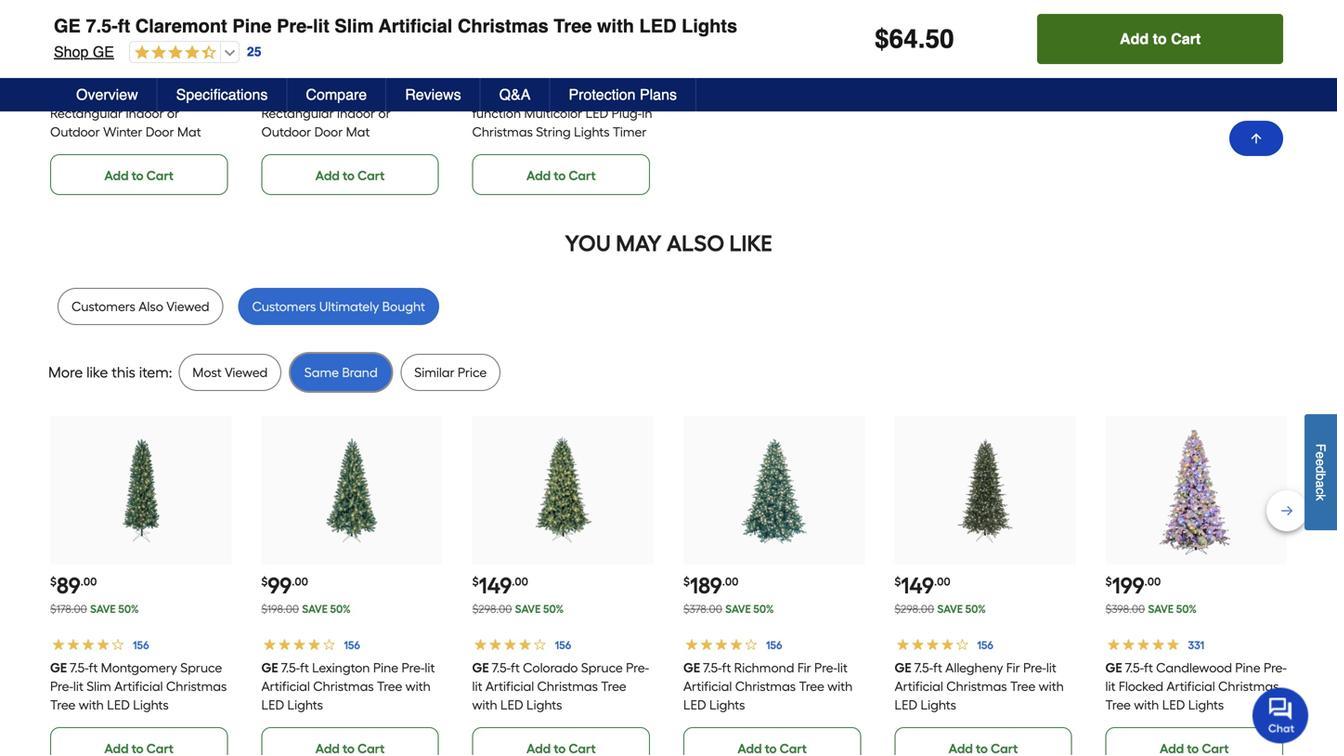 Task type: describe. For each thing, give the bounding box(es) containing it.
0 horizontal spatial 89
[[57, 572, 81, 599]]

$ 89 .00
[[50, 572, 97, 599]]

2-ft x 3-ft brown rectangular indoor or outdoor winter door mat
[[50, 87, 214, 140]]

7.5- for 7.5-ft candlewood pine pre- lit flocked artificial christmas tree with led lights
[[1126, 660, 1145, 676]]

customers ultimately bought
[[252, 299, 425, 314]]

64
[[889, 24, 918, 54]]

multicolor
[[525, 105, 583, 121]]

protection
[[569, 86, 636, 103]]

add to cart link for door
[[50, 154, 228, 195]]

christmas inside 7.5-ft richmond fir pre-lit artificial christmas tree with led lights
[[735, 679, 796, 694]]

pre- for 7.5-ft allegheny fir pre-lit artificial christmas tree with led lights
[[1023, 660, 1047, 676]]

compare
[[306, 86, 367, 103]]

item
[[139, 364, 169, 381]]

artificial inside 7.5-ft colorado spruce pre- lit artificial christmas tree with led lights
[[486, 679, 534, 694]]

with inside 7.5-ft colorado spruce pre- lit artificial christmas tree with led lights
[[473, 697, 498, 713]]

montgomery
[[101, 660, 177, 676]]

to for 2-ft x 3-ft brown rectangular indoor or outdoor door mat
[[343, 168, 355, 183]]

1 149 list item from the left
[[473, 416, 654, 755]]

save for candlewood
[[1149, 602, 1174, 616]]

ge 7.5-ft colorado spruce pre-lit artificial christmas tree with led lights image
[[491, 418, 636, 563]]

this
[[112, 364, 135, 381]]

artificial inside 7.5-ft richmond fir pre-lit artificial christmas tree with led lights
[[684, 679, 732, 694]]

compare button
[[287, 78, 387, 111]]

$ for 7.5-ft colorado spruce pre- lit artificial christmas tree with led lights
[[473, 575, 479, 589]]

lights inside 7.5-ft allegheny fir pre-lit artificial christmas tree with led lights
[[921, 697, 957, 713]]

7.5- for 7.5-ft lexington pine pre-lit artificial christmas tree with led lights
[[281, 660, 300, 676]]

price
[[458, 365, 487, 380]]

christmas inside 200-count 62-ft multi- function multicolor led plug-in christmas string lights timer
[[473, 124, 533, 140]]

$ 45 .55
[[50, 33, 97, 59]]

cart for 2-ft x 3-ft brown rectangular indoor or outdoor door mat
[[358, 168, 385, 183]]

$298.00 for 7.5-ft colorado spruce pre- lit artificial christmas tree with led lights
[[473, 602, 512, 616]]

allegheny
[[946, 660, 1003, 676]]

7.5- for 7.5-ft colorado spruce pre- lit artificial christmas tree with led lights
[[492, 660, 511, 676]]

ge for 7.5-ft candlewood pine pre- lit flocked artificial christmas tree with led lights
[[1106, 660, 1123, 676]]

add for 200-count 62-ft multi- function multicolor led plug-in christmas string lights timer
[[527, 168, 551, 183]]

same
[[304, 365, 339, 380]]

q&a
[[499, 86, 531, 103]]

add inside button
[[1120, 30, 1149, 47]]

lights inside 200-count 62-ft multi- function multicolor led plug-in christmas string lights timer
[[574, 124, 610, 140]]

spruce for 149
[[582, 660, 623, 676]]

most
[[193, 365, 222, 380]]

customers for customers also viewed
[[252, 299, 316, 314]]

add to cart inside button
[[1120, 30, 1201, 47]]

7.5- up shop ge on the left top of the page
[[86, 15, 118, 37]]

199
[[1113, 572, 1145, 599]]

add to cart for 200-count 62-ft multi- function multicolor led plug-in christmas string lights timer
[[527, 168, 596, 183]]

christmas inside 7.5-ft lexington pine pre-lit artificial christmas tree with led lights
[[313, 679, 374, 694]]

ft inside 200-count 62-ft multi- function multicolor led plug-in christmas string lights timer
[[597, 87, 607, 103]]

.55
[[82, 35, 97, 49]]

ge for 7.5-ft richmond fir pre-lit artificial christmas tree with led lights
[[684, 660, 701, 676]]

to inside button
[[1153, 30, 1167, 47]]

$398.00 save 50%
[[1106, 602, 1197, 616]]

50% for montgomery
[[118, 602, 139, 616]]

winter
[[103, 124, 143, 140]]

4.4 stars image
[[130, 45, 216, 62]]

colorado
[[523, 660, 578, 676]]

candlewood
[[1157, 660, 1233, 676]]

lit for 7.5-ft montgomery spruce pre-lit slim artificial christmas tree with led lights
[[73, 679, 83, 694]]

1 horizontal spatial 89 list item
[[473, 0, 654, 195]]

plans
[[640, 86, 677, 103]]

ge 7.5-ft allegheny fir pre-lit artificial christmas tree with led lights image
[[913, 418, 1058, 563]]

customers also viewed
[[72, 299, 209, 314]]

led inside 7.5-ft allegheny fir pre-lit artificial christmas tree with led lights
[[895, 697, 918, 713]]

spruce for 89
[[180, 660, 222, 676]]

7.5-ft lexington pine pre-lit artificial christmas tree with led lights
[[261, 660, 435, 713]]

artificial inside 7.5-ft montgomery spruce pre-lit slim artificial christmas tree with led lights
[[114, 679, 163, 694]]

chat invite button image
[[1253, 687, 1310, 744]]

0 vertical spatial viewed
[[167, 299, 209, 314]]

brown for 2-ft x 3-ft brown rectangular indoor or outdoor door mat
[[388, 87, 425, 103]]

$ inside $ 45 .55
[[50, 35, 57, 49]]

lights inside 7.5-ft colorado spruce pre- lit artificial christmas tree with led lights
[[527, 697, 563, 713]]

.00 for candlewood
[[1145, 575, 1161, 589]]

33 list item
[[261, 0, 443, 195]]

$378.00
[[684, 602, 723, 616]]

outdoor for 2-ft x 3-ft brown rectangular indoor or outdoor winter door mat
[[50, 124, 100, 140]]

$178.00 save 50%
[[50, 602, 139, 616]]

overview
[[76, 86, 138, 103]]

timer
[[613, 124, 647, 140]]

:
[[169, 364, 172, 381]]

indoor for mat
[[337, 105, 375, 121]]

45
[[57, 33, 82, 59]]

christmas inside 7.5-ft candlewood pine pre- lit flocked artificial christmas tree with led lights
[[1219, 679, 1280, 694]]

$ for 7.5-ft allegheny fir pre-lit artificial christmas tree with led lights
[[895, 575, 901, 589]]

protection plans button
[[550, 78, 697, 111]]

cart for 200-count 62-ft multi- function multicolor led plug-in christmas string lights timer
[[569, 168, 596, 183]]

0 vertical spatial slim
[[335, 15, 374, 37]]

189 list item
[[684, 416, 865, 755]]

christmas inside 7.5-ft allegheny fir pre-lit artificial christmas tree with led lights
[[947, 679, 1007, 694]]

$ 33
[[261, 33, 292, 59]]

with inside 7.5-ft allegheny fir pre-lit artificial christmas tree with led lights
[[1039, 679, 1064, 694]]

shop
[[54, 43, 89, 60]]

1 vertical spatial viewed
[[225, 365, 268, 380]]

string
[[536, 124, 571, 140]]

tree inside 7.5-ft colorado spruce pre- lit artificial christmas tree with led lights
[[601, 679, 627, 694]]

claremont
[[135, 15, 227, 37]]

flocked
[[1119, 679, 1164, 694]]

with inside 7.5-ft lexington pine pre-lit artificial christmas tree with led lights
[[405, 679, 431, 694]]

rubber-cal for 2-ft x 3-ft brown rectangular indoor or outdoor winter door mat
[[50, 87, 118, 103]]

lexington
[[312, 660, 370, 676]]

$298.00 save 50% for allegheny
[[895, 602, 986, 616]]

1 vertical spatial 89 list item
[[50, 416, 232, 755]]

$178.00
[[50, 602, 87, 616]]

reviews
[[405, 86, 461, 103]]

ultimately
[[319, 299, 379, 314]]

led inside 7.5-ft montgomery spruce pre-lit slim artificial christmas tree with led lights
[[107, 697, 130, 713]]

shop ge
[[54, 43, 114, 60]]

x for door
[[144, 87, 150, 103]]

lights inside 7.5-ft lexington pine pre-lit artificial christmas tree with led lights
[[287, 697, 323, 713]]

like
[[730, 230, 773, 257]]

d
[[1314, 466, 1329, 473]]

pre- for 7.5-ft candlewood pine pre- lit flocked artificial christmas tree with led lights
[[1264, 660, 1287, 676]]

$198.00
[[261, 602, 299, 616]]

.00 for colorado
[[512, 575, 529, 589]]

$ for 7.5-ft candlewood pine pre- lit flocked artificial christmas tree with led lights
[[1106, 575, 1113, 589]]

99 list item
[[261, 416, 443, 755]]

33
[[268, 33, 292, 59]]

function
[[473, 105, 521, 121]]

led inside 200-count 62-ft multi- function multicolor led plug-in christmas string lights timer
[[586, 105, 609, 121]]

pre- for 7.5-ft richmond fir pre-lit artificial christmas tree with led lights
[[815, 660, 838, 676]]

2 e from the top
[[1314, 459, 1329, 466]]

7.5-ft allegheny fir pre-lit artificial christmas tree with led lights
[[895, 660, 1064, 713]]

50% for lexington
[[330, 602, 351, 616]]

same brand
[[304, 365, 378, 380]]

bought
[[382, 299, 425, 314]]

ft inside 7.5-ft richmond fir pre-lit artificial christmas tree with led lights
[[722, 660, 731, 676]]

plug-
[[612, 105, 642, 121]]

ge for 7.5-ft lexington pine pre-lit artificial christmas tree with led lights
[[261, 660, 278, 676]]

7.5-ft richmond fir pre-lit artificial christmas tree with led lights
[[684, 660, 853, 713]]

lit for 7.5-ft allegheny fir pre-lit artificial christmas tree with led lights
[[1047, 660, 1057, 676]]

rectangular for winter
[[50, 105, 123, 121]]

led inside 7.5-ft candlewood pine pre- lit flocked artificial christmas tree with led lights
[[1163, 697, 1186, 713]]

ft inside 7.5-ft allegheny fir pre-lit artificial christmas tree with led lights
[[933, 660, 943, 676]]

ge 7.5-ft montgomery spruce pre-lit slim artificial christmas tree with led lights image
[[68, 418, 213, 563]]

led inside 7.5-ft colorado spruce pre- lit artificial christmas tree with led lights
[[501, 697, 524, 713]]

govee
[[473, 87, 510, 103]]

sponsored for 200-count 62-ft multi- function multicolor led plug-in christmas string lights timer
[[473, 11, 536, 27]]

f e e d b a c k
[[1314, 444, 1329, 501]]

$ 149 .00 for colorado
[[473, 572, 529, 599]]

.00 for lexington
[[292, 575, 308, 589]]

$298.00 for 7.5-ft allegheny fir pre-lit artificial christmas tree with led lights
[[895, 602, 935, 616]]

more like this item :
[[48, 364, 172, 381]]

7.5-ft colorado spruce pre- lit artificial christmas tree with led lights
[[473, 660, 650, 713]]

add for 2-ft x 3-ft brown rectangular indoor or outdoor winter door mat
[[104, 168, 129, 183]]

christmas up q&a
[[458, 15, 549, 37]]

indoor for door
[[126, 105, 164, 121]]

7.5- for 7.5-ft montgomery spruce pre-lit slim artificial christmas tree with led lights
[[70, 660, 89, 676]]

.
[[918, 24, 926, 54]]

with inside 7.5-ft candlewood pine pre- lit flocked artificial christmas tree with led lights
[[1135, 697, 1160, 713]]

artificial inside 7.5-ft allegheny fir pre-lit artificial christmas tree with led lights
[[895, 679, 943, 694]]

$198.00 save 50%
[[261, 602, 351, 616]]

lights inside 7.5-ft richmond fir pre-lit artificial christmas tree with led lights
[[710, 697, 745, 713]]

$ for 7.5-ft richmond fir pre-lit artificial christmas tree with led lights
[[684, 575, 690, 589]]

door inside 2-ft x 3-ft brown rectangular indoor or outdoor winter door mat
[[146, 124, 174, 140]]

b
[[1314, 473, 1329, 481]]

with inside 7.5-ft richmond fir pre-lit artificial christmas tree with led lights
[[828, 679, 853, 694]]

rubber-cal for 2-ft x 3-ft brown rectangular indoor or outdoor door mat
[[261, 87, 329, 103]]

50% for allegheny
[[966, 602, 986, 616]]

3- for mat
[[365, 87, 376, 103]]

pre- for 7.5-ft montgomery spruce pre-lit slim artificial christmas tree with led lights
[[50, 679, 73, 694]]

2-ft x 3-ft brown rectangular indoor or outdoor door mat
[[261, 87, 425, 140]]

ge for 7.5-ft colorado spruce pre- lit artificial christmas tree with led lights
[[473, 660, 489, 676]]



Task type: vqa. For each thing, say whether or not it's contained in the screenshot.
started to the right
no



Task type: locate. For each thing, give the bounding box(es) containing it.
pre- right allegheny
[[1023, 660, 1047, 676]]

e up d at the right bottom of page
[[1314, 452, 1329, 459]]

1 horizontal spatial rubber-cal
[[261, 87, 329, 103]]

add to cart button
[[1038, 14, 1284, 64]]

2 rubber-cal from the left
[[261, 87, 329, 103]]

$298.00 save 50%
[[473, 602, 564, 616], [895, 602, 986, 616]]

rectangular inside 2-ft x 3-ft brown rectangular indoor or outdoor winter door mat
[[50, 105, 123, 121]]

0 horizontal spatial add to cart link
[[50, 154, 228, 195]]

ge 7.5-ft claremont pine pre-lit slim artificial christmas tree with led lights
[[54, 15, 738, 37]]

0 vertical spatial also
[[667, 230, 725, 257]]

pre- up compare
[[277, 15, 313, 37]]

mat down specifications
[[177, 124, 201, 140]]

$298.00
[[473, 602, 512, 616], [895, 602, 935, 616]]

0 horizontal spatial fir
[[798, 660, 812, 676]]

save for richmond
[[726, 602, 751, 616]]

0 vertical spatial 89 list item
[[473, 0, 654, 195]]

brown inside 2-ft x 3-ft brown rectangular indoor or outdoor winter door mat
[[177, 87, 214, 103]]

ft
[[118, 15, 130, 37], [132, 87, 141, 103], [164, 87, 174, 103], [343, 87, 352, 103], [376, 87, 385, 103], [597, 87, 607, 103], [89, 660, 98, 676], [300, 660, 309, 676], [511, 660, 520, 676], [722, 660, 731, 676], [933, 660, 943, 676], [1145, 660, 1154, 676]]

k
[[1314, 494, 1329, 501]]

99
[[268, 572, 292, 599]]

cal
[[97, 87, 118, 103], [309, 87, 329, 103]]

$378.00 save 50%
[[684, 602, 774, 616]]

cal for winter
[[97, 87, 118, 103]]

rubber- down 33
[[261, 87, 309, 103]]

ge inside 99 list item
[[261, 660, 278, 676]]

ge 7.5-ft candlewood pine pre-lit flocked artificial christmas tree with led lights image
[[1124, 418, 1269, 563]]

lit for 7.5-ft lexington pine pre-lit artificial christmas tree with led lights
[[425, 660, 435, 676]]

2 mat from the left
[[346, 124, 370, 140]]

rubber- inside 45 list item
[[50, 87, 97, 103]]

1 spruce from the left
[[180, 660, 222, 676]]

fir right allegheny
[[1007, 660, 1020, 676]]

2 $298.00 save 50% from the left
[[895, 602, 986, 616]]

ge right shop
[[93, 43, 114, 60]]

.00 up colorado
[[512, 575, 529, 589]]

0 horizontal spatial 3-
[[153, 87, 164, 103]]

also up item
[[139, 299, 163, 314]]

1 vertical spatial 89
[[57, 572, 81, 599]]

50% inside 189 list item
[[754, 602, 774, 616]]

3- for door
[[153, 87, 164, 103]]

add to cart for 2-ft x 3-ft brown rectangular indoor or outdoor door mat
[[316, 168, 385, 183]]

slim up compare
[[335, 15, 374, 37]]

89 up govee
[[479, 33, 503, 59]]

indoor inside 2-ft x 3-ft brown rectangular indoor or outdoor winter door mat
[[126, 105, 164, 121]]

ft inside 7.5-ft candlewood pine pre- lit flocked artificial christmas tree with led lights
[[1145, 660, 1154, 676]]

ge left allegheny
[[895, 660, 912, 676]]

lit inside 7.5-ft montgomery spruce pre-lit slim artificial christmas tree with led lights
[[73, 679, 83, 694]]

rubber-cal down shop ge on the left top of the page
[[50, 87, 118, 103]]

customers up like
[[72, 299, 136, 314]]

lit inside 7.5-ft colorado spruce pre- lit artificial christmas tree with led lights
[[473, 679, 483, 694]]

89 list item
[[473, 0, 654, 195], [50, 416, 232, 755]]

lit for 7.5-ft candlewood pine pre- lit flocked artificial christmas tree with led lights
[[1106, 679, 1116, 694]]

$ inside the $ 99 .00
[[261, 575, 268, 589]]

1 horizontal spatial $298.00 save 50%
[[895, 602, 986, 616]]

.00 inside $ 199 .00
[[1145, 575, 1161, 589]]

save up allegheny
[[938, 602, 963, 616]]

f e e d b a c k button
[[1305, 414, 1338, 530]]

149 for 7.5-ft allegheny fir pre-lit artificial christmas tree with led lights
[[901, 572, 934, 599]]

multi-
[[610, 87, 643, 103]]

0 horizontal spatial x
[[144, 87, 150, 103]]

ge left colorado
[[473, 660, 489, 676]]

1 horizontal spatial 3-
[[365, 87, 376, 103]]

62-
[[580, 87, 597, 103]]

also
[[667, 230, 725, 257], [139, 299, 163, 314]]

indoor down compare
[[337, 105, 375, 121]]

0 horizontal spatial 149 list item
[[473, 416, 654, 755]]

outdoor down compare
[[261, 124, 311, 140]]

with inside 7.5-ft montgomery spruce pre-lit slim artificial christmas tree with led lights
[[79, 697, 104, 713]]

mat inside 2-ft x 3-ft brown rectangular indoor or outdoor door mat
[[346, 124, 370, 140]]

e up the "b"
[[1314, 459, 1329, 466]]

7.5-ft montgomery spruce pre-lit slim artificial christmas tree with led lights
[[50, 660, 227, 713]]

0 horizontal spatial viewed
[[167, 299, 209, 314]]

3 save from the left
[[515, 602, 541, 616]]

0 horizontal spatial $298.00 save 50%
[[473, 602, 564, 616]]

5 .00 from the left
[[934, 575, 951, 589]]

fir inside 7.5-ft allegheny fir pre-lit artificial christmas tree with led lights
[[1007, 660, 1020, 676]]

pine right lexington
[[373, 660, 398, 676]]

viewed up ":"
[[167, 299, 209, 314]]

0 horizontal spatial indoor
[[126, 105, 164, 121]]

25
[[247, 44, 261, 59]]

2- for winter
[[121, 87, 132, 103]]

pine up the 25
[[232, 15, 272, 37]]

reviews button
[[387, 78, 481, 111]]

ge down $378.00
[[684, 660, 701, 676]]

cart inside button
[[1172, 30, 1201, 47]]

brown for 2-ft x 3-ft brown rectangular indoor or outdoor winter door mat
[[177, 87, 214, 103]]

pine inside 7.5-ft lexington pine pre-lit artificial christmas tree with led lights
[[373, 660, 398, 676]]

pre- for 7.5-ft lexington pine pre-lit artificial christmas tree with led lights
[[402, 660, 425, 676]]

slim down montgomery
[[87, 679, 111, 694]]

ge 7.5-ft lexington pine pre-lit artificial christmas tree with led lights image
[[279, 418, 425, 563]]

or inside 2-ft x 3-ft brown rectangular indoor or outdoor winter door mat
[[167, 105, 179, 121]]

50% up colorado
[[543, 602, 564, 616]]

3 50% from the left
[[543, 602, 564, 616]]

arrow up image
[[1249, 131, 1264, 146]]

lights inside 7.5-ft candlewood pine pre- lit flocked artificial christmas tree with led lights
[[1189, 697, 1225, 713]]

1 horizontal spatial spruce
[[582, 660, 623, 676]]

3 .00 from the left
[[512, 575, 529, 589]]

89
[[479, 33, 503, 59], [57, 572, 81, 599]]

cart inside 45 list item
[[146, 168, 174, 183]]

door right winter
[[146, 124, 174, 140]]

$
[[875, 24, 889, 54], [50, 35, 57, 49], [261, 35, 268, 49], [50, 575, 57, 589], [261, 575, 268, 589], [473, 575, 479, 589], [684, 575, 690, 589], [895, 575, 901, 589], [1106, 575, 1113, 589]]

1 $298.00 save 50% from the left
[[473, 602, 564, 616]]

1 horizontal spatial rubber-
[[261, 87, 309, 103]]

x inside 2-ft x 3-ft brown rectangular indoor or outdoor winter door mat
[[144, 87, 150, 103]]

like
[[86, 364, 108, 381]]

$ for 7.5-ft lexington pine pre-lit artificial christmas tree with led lights
[[261, 575, 268, 589]]

save for lexington
[[302, 602, 328, 616]]

3- left reviews
[[365, 87, 376, 103]]

christmas inside 7.5-ft colorado spruce pre- lit artificial christmas tree with led lights
[[538, 679, 598, 694]]

0 horizontal spatial 149
[[479, 572, 512, 599]]

7.5- down $178.00
[[70, 660, 89, 676]]

1 x from the left
[[144, 87, 150, 103]]

1 horizontal spatial viewed
[[225, 365, 268, 380]]

.00 up $178.00 save 50%
[[81, 575, 97, 589]]

0 horizontal spatial slim
[[87, 679, 111, 694]]

45 list item
[[50, 0, 232, 195]]

fir right richmond
[[798, 660, 812, 676]]

viewed
[[167, 299, 209, 314], [225, 365, 268, 380]]

5 50% from the left
[[966, 602, 986, 616]]

2 .00 from the left
[[292, 575, 308, 589]]

ge 7.5-ft richmond fir pre-lit artificial christmas tree with led lights image
[[702, 418, 847, 563]]

0 vertical spatial 89
[[479, 33, 503, 59]]

cal for door
[[309, 87, 329, 103]]

viewed right most at the left
[[225, 365, 268, 380]]

1 horizontal spatial customers
[[252, 299, 316, 314]]

7.5- inside 7.5-ft allegheny fir pre-lit artificial christmas tree with led lights
[[915, 660, 933, 676]]

1 rubber-cal from the left
[[50, 87, 118, 103]]

ge down $178.00
[[50, 660, 67, 676]]

fir for 149
[[1007, 660, 1020, 676]]

.00 for allegheny
[[934, 575, 951, 589]]

sponsored up 33
[[261, 11, 325, 27]]

brown
[[177, 87, 214, 103], [388, 87, 425, 103]]

1 vertical spatial also
[[139, 299, 163, 314]]

2 spruce from the left
[[582, 660, 623, 676]]

50% for candlewood
[[1177, 602, 1197, 616]]

indoor
[[126, 105, 164, 121], [337, 105, 375, 121]]

50% inside 99 list item
[[330, 602, 351, 616]]

2 x from the left
[[355, 87, 361, 103]]

lit for 7.5-ft colorado spruce pre- lit artificial christmas tree with led lights
[[473, 679, 483, 694]]

lit inside 7.5-ft allegheny fir pre-lit artificial christmas tree with led lights
[[1047, 660, 1057, 676]]

2 customers from the left
[[252, 299, 316, 314]]

rectangular for door
[[261, 105, 334, 121]]

1 horizontal spatial mat
[[346, 124, 370, 140]]

1 mat from the left
[[177, 124, 201, 140]]

50% up allegheny
[[966, 602, 986, 616]]

200-count 62-ft multi- function multicolor led plug-in christmas string lights timer
[[473, 87, 653, 140]]

add to cart for 2-ft x 3-ft brown rectangular indoor or outdoor winter door mat
[[104, 168, 174, 183]]

1 horizontal spatial add to cart link
[[261, 154, 439, 195]]

2 or from the left
[[378, 105, 391, 121]]

more
[[48, 364, 83, 381]]

$ inside $ 189 .00
[[684, 575, 690, 589]]

0 horizontal spatial $ 149 .00
[[473, 572, 529, 599]]

$ 199 .00
[[1106, 572, 1161, 599]]

pre- right colorado
[[626, 660, 650, 676]]

1 $ 149 .00 from the left
[[473, 572, 529, 599]]

2- inside 2-ft x 3-ft brown rectangular indoor or outdoor winter door mat
[[121, 87, 132, 103]]

1 outdoor from the left
[[50, 124, 100, 140]]

50% for colorado
[[543, 602, 564, 616]]

pine inside 7.5-ft candlewood pine pre- lit flocked artificial christmas tree with led lights
[[1236, 660, 1261, 676]]

2-
[[121, 87, 132, 103], [332, 87, 343, 103]]

rubber-cal down 33
[[261, 87, 329, 103]]

50
[[926, 24, 955, 54]]

rectangular down overview
[[50, 105, 123, 121]]

add to cart link down string
[[473, 154, 650, 195]]

add to cart link
[[50, 154, 228, 195], [261, 154, 439, 195], [473, 154, 650, 195]]

0 horizontal spatial rectangular
[[50, 105, 123, 121]]

$398.00
[[1106, 602, 1146, 616]]

sponsored inside 33 list item
[[261, 11, 325, 27]]

1 door from the left
[[146, 124, 174, 140]]

similar
[[415, 365, 455, 380]]

christmas inside 7.5-ft montgomery spruce pre-lit slim artificial christmas tree with led lights
[[166, 679, 227, 694]]

7.5- inside 7.5-ft lexington pine pre-lit artificial christmas tree with led lights
[[281, 660, 300, 676]]

most viewed
[[193, 365, 268, 380]]

0 horizontal spatial or
[[167, 105, 179, 121]]

pre- inside 7.5-ft colorado spruce pre- lit artificial christmas tree with led lights
[[626, 660, 650, 676]]

or
[[167, 105, 179, 121], [378, 105, 391, 121]]

1 fir from the left
[[798, 660, 812, 676]]

slim
[[335, 15, 374, 37], [87, 679, 111, 694]]

7.5- left allegheny
[[915, 660, 933, 676]]

7.5- inside 7.5-ft colorado spruce pre- lit artificial christmas tree with led lights
[[492, 660, 511, 676]]

x inside 2-ft x 3-ft brown rectangular indoor or outdoor door mat
[[355, 87, 361, 103]]

1 horizontal spatial brown
[[388, 87, 425, 103]]

brown right 'compare' button
[[388, 87, 425, 103]]

to for 200-count 62-ft multi- function multicolor led plug-in christmas string lights timer
[[554, 168, 566, 183]]

1 horizontal spatial 149
[[901, 572, 934, 599]]

rubber- for 2-ft x 3-ft brown rectangular indoor or outdoor winter door mat
[[50, 87, 97, 103]]

1 horizontal spatial pine
[[373, 660, 398, 676]]

mat down 'compare' button
[[346, 124, 370, 140]]

spruce right montgomery
[[180, 660, 222, 676]]

0 horizontal spatial rubber-cal
[[50, 87, 118, 103]]

1 or from the left
[[167, 105, 179, 121]]

5 save from the left
[[938, 602, 963, 616]]

.00 inside $ 89 .00
[[81, 575, 97, 589]]

6 50% from the left
[[1177, 602, 1197, 616]]

christmas down lexington
[[313, 679, 374, 694]]

0 horizontal spatial 89 list item
[[50, 416, 232, 755]]

0 horizontal spatial customers
[[72, 299, 136, 314]]

spruce
[[180, 660, 222, 676], [582, 660, 623, 676]]

brand
[[342, 365, 378, 380]]

2 save from the left
[[302, 602, 328, 616]]

6 save from the left
[[1149, 602, 1174, 616]]

outdoor inside 2-ft x 3-ft brown rectangular indoor or outdoor winter door mat
[[50, 124, 100, 140]]

or for mat
[[378, 105, 391, 121]]

50% up candlewood at bottom right
[[1177, 602, 1197, 616]]

7.5- left richmond
[[703, 660, 722, 676]]

ge for 7.5-ft allegheny fir pre-lit artificial christmas tree with led lights
[[895, 660, 912, 676]]

pre- inside 7.5-ft allegheny fir pre-lit artificial christmas tree with led lights
[[1023, 660, 1047, 676]]

3 add to cart link from the left
[[473, 154, 650, 195]]

0 horizontal spatial door
[[146, 124, 174, 140]]

brown down 4.4 stars image on the left of the page
[[177, 87, 214, 103]]

2 sponsored from the left
[[261, 11, 325, 27]]

outdoor
[[50, 124, 100, 140], [261, 124, 311, 140]]

save for colorado
[[515, 602, 541, 616]]

customers left ultimately
[[252, 299, 316, 314]]

sponsored up .55
[[50, 11, 114, 27]]

$ 99 .00
[[261, 572, 308, 599]]

pine right candlewood at bottom right
[[1236, 660, 1261, 676]]

sponsored for 2-ft x 3-ft brown rectangular indoor or outdoor winter door mat
[[50, 11, 114, 27]]

rubber- for 2-ft x 3-ft brown rectangular indoor or outdoor door mat
[[261, 87, 309, 103]]

save right $198.00
[[302, 602, 328, 616]]

add inside 45 list item
[[104, 168, 129, 183]]

2 indoor from the left
[[337, 105, 375, 121]]

sponsored for 2-ft x 3-ft brown rectangular indoor or outdoor door mat
[[261, 11, 325, 27]]

1 sponsored from the left
[[50, 11, 114, 27]]

1 brown from the left
[[177, 87, 214, 103]]

led inside 7.5-ft lexington pine pre-lit artificial christmas tree with led lights
[[261, 697, 284, 713]]

cart for 2-ft x 3-ft brown rectangular indoor or outdoor winter door mat
[[146, 168, 174, 183]]

or for door
[[167, 105, 179, 121]]

89 up $178.00
[[57, 572, 81, 599]]

lights inside 7.5-ft montgomery spruce pre-lit slim artificial christmas tree with led lights
[[133, 697, 169, 713]]

50% for richmond
[[754, 602, 774, 616]]

you may also like
[[565, 230, 773, 257]]

to inside 33 list item
[[343, 168, 355, 183]]

3- inside 2-ft x 3-ft brown rectangular indoor or outdoor winter door mat
[[153, 87, 164, 103]]

pine for 99
[[373, 660, 398, 676]]

add to cart link for mat
[[261, 154, 439, 195]]

to for 2-ft x 3-ft brown rectangular indoor or outdoor winter door mat
[[132, 168, 144, 183]]

$298.00 save 50% up colorado
[[473, 602, 564, 616]]

2 149 list item from the left
[[895, 416, 1076, 755]]

50% inside 199 list item
[[1177, 602, 1197, 616]]

spruce inside 7.5-ft colorado spruce pre- lit artificial christmas tree with led lights
[[582, 660, 623, 676]]

1 horizontal spatial rectangular
[[261, 105, 334, 121]]

similar price
[[415, 365, 487, 380]]

christmas
[[458, 15, 549, 37], [473, 124, 533, 140], [166, 679, 227, 694], [313, 679, 374, 694], [538, 679, 598, 694], [735, 679, 796, 694], [947, 679, 1007, 694], [1219, 679, 1280, 694]]

2 horizontal spatial pine
[[1236, 660, 1261, 676]]

fir
[[798, 660, 812, 676], [1007, 660, 1020, 676]]

200-
[[513, 87, 540, 103]]

customers for you may also like
[[72, 299, 136, 314]]

led inside 7.5-ft richmond fir pre-lit artificial christmas tree with led lights
[[684, 697, 707, 713]]

0 horizontal spatial also
[[139, 299, 163, 314]]

$ 149 .00 for allegheny
[[895, 572, 951, 599]]

1 horizontal spatial cal
[[309, 87, 329, 103]]

2 add to cart link from the left
[[261, 154, 439, 195]]

2 outdoor from the left
[[261, 124, 311, 140]]

0 horizontal spatial pine
[[232, 15, 272, 37]]

rubber-cal inside 45 list item
[[50, 87, 118, 103]]

add
[[1120, 30, 1149, 47], [104, 168, 129, 183], [316, 168, 340, 183], [527, 168, 551, 183]]

in
[[642, 105, 653, 121]]

tree inside 7.5-ft lexington pine pre-lit artificial christmas tree with led lights
[[377, 679, 402, 694]]

ft inside 7.5-ft colorado spruce pre- lit artificial christmas tree with led lights
[[511, 660, 520, 676]]

1 rubber- from the left
[[50, 87, 97, 103]]

ge up flocked
[[1106, 660, 1123, 676]]

7.5- left lexington
[[281, 660, 300, 676]]

2 door from the left
[[314, 124, 343, 140]]

q&a button
[[481, 78, 550, 111]]

2 rubber- from the left
[[261, 87, 309, 103]]

save
[[90, 602, 116, 616], [302, 602, 328, 616], [515, 602, 541, 616], [726, 602, 751, 616], [938, 602, 963, 616], [1149, 602, 1174, 616]]

artificial inside 7.5-ft candlewood pine pre- lit flocked artificial christmas tree with led lights
[[1167, 679, 1216, 694]]

add inside 33 list item
[[316, 168, 340, 183]]

door down 'compare' button
[[314, 124, 343, 140]]

tree inside 7.5-ft candlewood pine pre- lit flocked artificial christmas tree with led lights
[[1106, 697, 1131, 713]]

1 2- from the left
[[121, 87, 132, 103]]

specifications button
[[158, 78, 287, 111]]

.00 up $378.00 save 50%
[[722, 575, 739, 589]]

richmond
[[734, 660, 795, 676]]

1 horizontal spatial also
[[667, 230, 725, 257]]

7.5- for 7.5-ft richmond fir pre-lit artificial christmas tree with led lights
[[703, 660, 722, 676]]

brown inside 2-ft x 3-ft brown rectangular indoor or outdoor door mat
[[388, 87, 425, 103]]

3-
[[153, 87, 164, 103], [365, 87, 376, 103]]

mat inside 2-ft x 3-ft brown rectangular indoor or outdoor winter door mat
[[177, 124, 201, 140]]

1 .00 from the left
[[81, 575, 97, 589]]

0 horizontal spatial sponsored
[[50, 11, 114, 27]]

199 list item
[[1106, 416, 1287, 755]]

indoor up winter
[[126, 105, 164, 121]]

christmas down montgomery
[[166, 679, 227, 694]]

$298.00 save 50% up allegheny
[[895, 602, 986, 616]]

x right overview
[[144, 87, 150, 103]]

2 cal from the left
[[309, 87, 329, 103]]

pre- inside 7.5-ft montgomery spruce pre-lit slim artificial christmas tree with led lights
[[50, 679, 73, 694]]

add for 2-ft x 3-ft brown rectangular indoor or outdoor door mat
[[316, 168, 340, 183]]

a
[[1314, 481, 1329, 488]]

rubber- inside 33 list item
[[261, 87, 309, 103]]

1 add to cart link from the left
[[50, 154, 228, 195]]

add to cart link inside 33 list item
[[261, 154, 439, 195]]

or inside 2-ft x 3-ft brown rectangular indoor or outdoor door mat
[[378, 105, 391, 121]]

.00 for montgomery
[[81, 575, 97, 589]]

pre- right lexington
[[402, 660, 425, 676]]

1 horizontal spatial door
[[314, 124, 343, 140]]

7.5- inside 7.5-ft montgomery spruce pre-lit slim artificial christmas tree with led lights
[[70, 660, 89, 676]]

1 horizontal spatial $ 149 .00
[[895, 572, 951, 599]]

$ inside $ 199 .00
[[1106, 575, 1113, 589]]

1 vertical spatial slim
[[87, 679, 111, 694]]

spruce right colorado
[[582, 660, 623, 676]]

fir for 189
[[798, 660, 812, 676]]

$ for 7.5-ft montgomery spruce pre-lit slim artificial christmas tree with led lights
[[50, 575, 57, 589]]

189
[[690, 572, 722, 599]]

1 $298.00 from the left
[[473, 602, 512, 616]]

1 horizontal spatial 149 list item
[[895, 416, 1076, 755]]

may
[[616, 230, 662, 257]]

also left like
[[667, 230, 725, 257]]

1 e from the top
[[1314, 452, 1329, 459]]

pre- right richmond
[[815, 660, 838, 676]]

2 $ 149 .00 from the left
[[895, 572, 951, 599]]

add to cart link down winter
[[50, 154, 228, 195]]

christmas down richmond
[[735, 679, 796, 694]]

0 horizontal spatial $298.00
[[473, 602, 512, 616]]

x left reviews
[[355, 87, 361, 103]]

save right $378.00
[[726, 602, 751, 616]]

tree inside 7.5-ft montgomery spruce pre-lit slim artificial christmas tree with led lights
[[50, 697, 76, 713]]

save right $178.00
[[90, 602, 116, 616]]

3- down 4.4 stars image on the left of the page
[[153, 87, 164, 103]]

1 horizontal spatial fir
[[1007, 660, 1020, 676]]

0 horizontal spatial mat
[[177, 124, 201, 140]]

2 3- from the left
[[365, 87, 376, 103]]

tree inside 7.5-ft richmond fir pre-lit artificial christmas tree with led lights
[[799, 679, 825, 694]]

customers
[[72, 299, 136, 314], [252, 299, 316, 314]]

pre- inside 7.5-ft lexington pine pre-lit artificial christmas tree with led lights
[[402, 660, 425, 676]]

tree inside 7.5-ft allegheny fir pre-lit artificial christmas tree with led lights
[[1010, 679, 1036, 694]]

149 list item
[[473, 416, 654, 755], [895, 416, 1076, 755]]

1 horizontal spatial 2-
[[332, 87, 343, 103]]

1 horizontal spatial $298.00
[[895, 602, 935, 616]]

lit inside 7.5-ft candlewood pine pre- lit flocked artificial christmas tree with led lights
[[1106, 679, 1116, 694]]

.00 up allegheny
[[934, 575, 951, 589]]

slim inside 7.5-ft montgomery spruce pre-lit slim artificial christmas tree with led lights
[[87, 679, 111, 694]]

lit for 7.5-ft richmond fir pre-lit artificial christmas tree with led lights
[[838, 660, 848, 676]]

1 horizontal spatial x
[[355, 87, 361, 103]]

7.5-
[[86, 15, 118, 37], [70, 660, 89, 676], [281, 660, 300, 676], [492, 660, 511, 676], [703, 660, 722, 676], [915, 660, 933, 676], [1126, 660, 1145, 676]]

door inside 2-ft x 3-ft brown rectangular indoor or outdoor door mat
[[314, 124, 343, 140]]

add to cart link for string
[[473, 154, 650, 195]]

spruce inside 7.5-ft montgomery spruce pre-lit slim artificial christmas tree with led lights
[[180, 660, 222, 676]]

count
[[540, 87, 577, 103]]

149 for 7.5-ft colorado spruce pre- lit artificial christmas tree with led lights
[[479, 572, 512, 599]]

pre- down $178.00
[[50, 679, 73, 694]]

0 horizontal spatial outdoor
[[50, 124, 100, 140]]

outdoor for 2-ft x 3-ft brown rectangular indoor or outdoor door mat
[[261, 124, 311, 140]]

rubber- down shop
[[50, 87, 97, 103]]

1 horizontal spatial slim
[[335, 15, 374, 37]]

save for allegheny
[[938, 602, 963, 616]]

save up colorado
[[515, 602, 541, 616]]

2 rectangular from the left
[[261, 105, 334, 121]]

lit inside 7.5-ft richmond fir pre-lit artificial christmas tree with led lights
[[838, 660, 848, 676]]

1 3- from the left
[[153, 87, 164, 103]]

lights
[[682, 15, 738, 37], [574, 124, 610, 140], [133, 697, 169, 713], [287, 697, 323, 713], [527, 697, 563, 713], [710, 697, 745, 713], [921, 697, 957, 713], [1189, 697, 1225, 713]]

christmas down allegheny
[[947, 679, 1007, 694]]

6 .00 from the left
[[1145, 575, 1161, 589]]

2 149 from the left
[[901, 572, 934, 599]]

save for montgomery
[[90, 602, 116, 616]]

pre- for 7.5-ft colorado spruce pre- lit artificial christmas tree with led lights
[[626, 660, 650, 676]]

.00 up $198.00 save 50%
[[292, 575, 308, 589]]

specifications
[[176, 86, 268, 103]]

sponsored up q&a
[[473, 11, 536, 27]]

artificial inside 7.5-ft lexington pine pre-lit artificial christmas tree with led lights
[[261, 679, 310, 694]]

2- for door
[[332, 87, 343, 103]]

1 horizontal spatial or
[[378, 105, 391, 121]]

fir inside 7.5-ft richmond fir pre-lit artificial christmas tree with led lights
[[798, 660, 812, 676]]

1 save from the left
[[90, 602, 116, 616]]

ge down $198.00
[[261, 660, 278, 676]]

christmas down colorado
[[538, 679, 598, 694]]

2 brown from the left
[[388, 87, 425, 103]]

overview button
[[58, 78, 158, 111]]

save inside "89" list item
[[90, 602, 116, 616]]

1 horizontal spatial 89
[[479, 33, 503, 59]]

ge inside 199 list item
[[1106, 660, 1123, 676]]

christmas down function in the left top of the page
[[473, 124, 533, 140]]

4 save from the left
[[726, 602, 751, 616]]

you
[[565, 230, 611, 257]]

add to cart inside 45 list item
[[104, 168, 174, 183]]

4 50% from the left
[[754, 602, 774, 616]]

ge for 7.5-ft montgomery spruce pre-lit slim artificial christmas tree with led lights
[[50, 660, 67, 676]]

2 horizontal spatial add to cart link
[[473, 154, 650, 195]]

ge up shop
[[54, 15, 81, 37]]

2 50% from the left
[[330, 602, 351, 616]]

2- inside 2-ft x 3-ft brown rectangular indoor or outdoor door mat
[[332, 87, 343, 103]]

2 fir from the left
[[1007, 660, 1020, 676]]

pre- up the chat invite button image
[[1264, 660, 1287, 676]]

pine
[[232, 15, 272, 37], [373, 660, 398, 676], [1236, 660, 1261, 676]]

7.5- left colorado
[[492, 660, 511, 676]]

7.5-ft candlewood pine pre- lit flocked artificial christmas tree with led lights
[[1106, 660, 1287, 713]]

1 rectangular from the left
[[50, 105, 123, 121]]

add to cart
[[1120, 30, 1201, 47], [104, 168, 174, 183], [316, 168, 385, 183], [527, 168, 596, 183]]

0 horizontal spatial 2-
[[121, 87, 132, 103]]

1 horizontal spatial outdoor
[[261, 124, 311, 140]]

50% up richmond
[[754, 602, 774, 616]]

$ 64 . 50
[[875, 24, 955, 54]]

save inside 99 list item
[[302, 602, 328, 616]]

add to cart link down 2-ft x 3-ft brown rectangular indoor or outdoor door mat
[[261, 154, 439, 195]]

c
[[1314, 488, 1329, 494]]

outdoor left winter
[[50, 124, 100, 140]]

ft inside 7.5-ft lexington pine pre-lit artificial christmas tree with led lights
[[300, 660, 309, 676]]

$298.00 save 50% for colorado
[[473, 602, 564, 616]]

1 customers from the left
[[72, 299, 136, 314]]

7.5- up flocked
[[1126, 660, 1145, 676]]

1 horizontal spatial indoor
[[337, 105, 375, 121]]

protection plans
[[569, 86, 677, 103]]

mat
[[177, 124, 201, 140], [346, 124, 370, 140]]

pine for 199
[[1236, 660, 1261, 676]]

50% up lexington
[[330, 602, 351, 616]]

1 50% from the left
[[118, 602, 139, 616]]

0 horizontal spatial rubber-
[[50, 87, 97, 103]]

.00 up $398.00 save 50%
[[1145, 575, 1161, 589]]

0 horizontal spatial spruce
[[180, 660, 222, 676]]

2 2- from the left
[[332, 87, 343, 103]]

1 indoor from the left
[[126, 105, 164, 121]]

2 horizontal spatial sponsored
[[473, 11, 536, 27]]

0 horizontal spatial brown
[[177, 87, 214, 103]]

save right $398.00
[[1149, 602, 1174, 616]]

50% up montgomery
[[118, 602, 139, 616]]

christmas down candlewood at bottom right
[[1219, 679, 1280, 694]]

4 .00 from the left
[[722, 575, 739, 589]]

0 horizontal spatial cal
[[97, 87, 118, 103]]

.00 for richmond
[[722, 575, 739, 589]]

rectangular
[[50, 105, 123, 121], [261, 105, 334, 121]]

2 $298.00 from the left
[[895, 602, 935, 616]]

f
[[1314, 444, 1329, 452]]

$ inside $ 33
[[261, 35, 268, 49]]

rectangular down compare
[[261, 105, 334, 121]]

1 cal from the left
[[97, 87, 118, 103]]

x for mat
[[355, 87, 361, 103]]

1 horizontal spatial sponsored
[[261, 11, 325, 27]]

$ 189 .00
[[684, 572, 739, 599]]

ft inside 7.5-ft montgomery spruce pre-lit slim artificial christmas tree with led lights
[[89, 660, 98, 676]]

1 149 from the left
[[479, 572, 512, 599]]

rectangular inside 2-ft x 3-ft brown rectangular indoor or outdoor door mat
[[261, 105, 334, 121]]

3 sponsored from the left
[[473, 11, 536, 27]]



